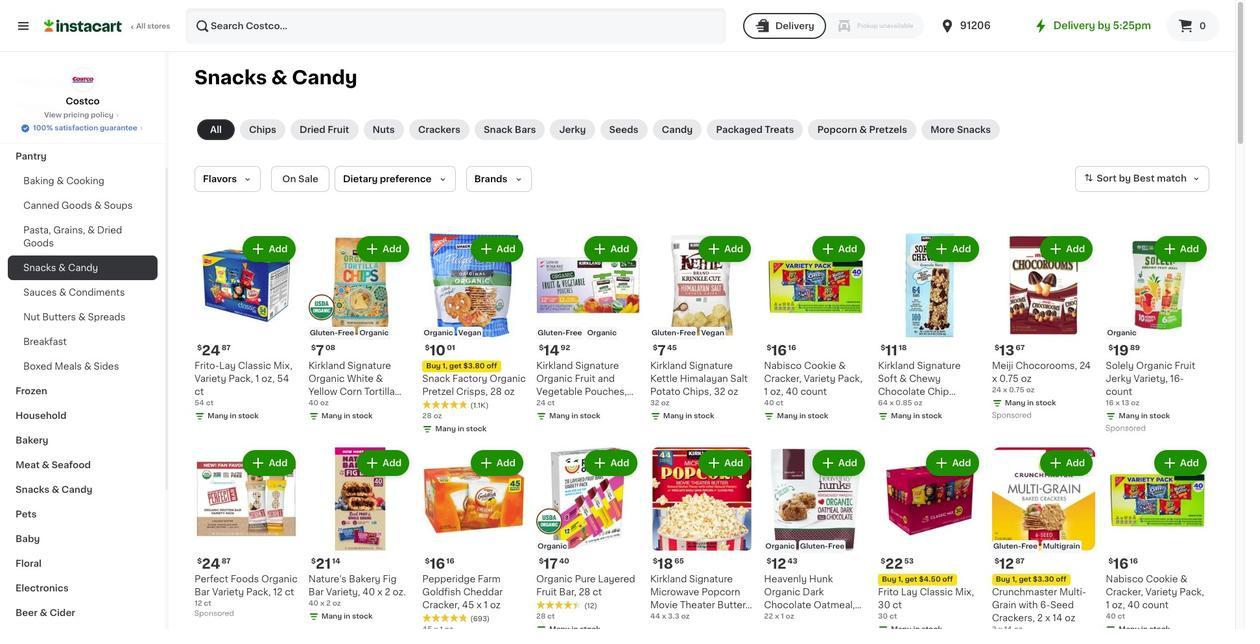 Task type: describe. For each thing, give the bounding box(es) containing it.
1 inside frito-lay classic mix, variety pack, 1 oz, 54 ct 54 ct
[[255, 374, 259, 383]]

sauces & condiments link
[[8, 280, 158, 305]]

many in stock for $ 11 18
[[891, 412, 942, 419]]

stores
[[147, 23, 170, 30]]

seeds
[[609, 125, 639, 134]]

chewy
[[909, 374, 941, 383]]

instacart logo image
[[44, 18, 122, 34]]

potato
[[650, 387, 680, 396]]

product group containing 10
[[422, 233, 526, 437]]

bar for variety
[[195, 588, 210, 597]]

organic up $ 12 43
[[765, 543, 795, 550]]

with
[[1019, 601, 1038, 610]]

variety, for 19
[[1134, 374, 1168, 383]]

oz inside solely organic fruit jerky variety, 16- count 16 x 13 oz
[[1131, 399, 1140, 406]]

buy for 10
[[426, 362, 441, 369]]

heavenly hunk organic dark chocolate oatmeal, 22 oz
[[764, 575, 855, 623]]

bar for variety,
[[308, 588, 324, 597]]

by for delivery
[[1098, 21, 1111, 30]]

1 vertical spatial 18
[[658, 557, 673, 571]]

signature up costco
[[56, 78, 102, 87]]

stock for $ 24 87
[[238, 412, 259, 419]]

dietary preference button
[[335, 166, 456, 192]]

24 up frito-
[[202, 343, 220, 357]]

kirkland for 18
[[650, 575, 687, 584]]

delivery button
[[743, 13, 826, 39]]

salt
[[730, 374, 748, 383]]

pack, inside frito-lay classic mix, variety pack, 1 oz, 54 ct 54 ct
[[229, 374, 253, 383]]

3.3 inside kirkland signature microwave popcorn movie theater butter, 44 x 3.3 oz
[[672, 614, 687, 623]]

item badge image for 7
[[308, 295, 334, 321]]

& inside the kirkland signature soft & chewy chocolate chip granola bars, 0.85 oz, 64 ct
[[900, 374, 907, 383]]

in for $ 11 18
[[913, 412, 920, 419]]

100% satisfaction guarantee
[[33, 125, 137, 132]]

organic vegan
[[424, 329, 482, 336]]

organic up the white
[[359, 329, 389, 336]]

produce
[[16, 102, 55, 112]]

frito lay classic mix, 30 ct 30 ct
[[878, 588, 974, 620]]

item badge image for 17
[[536, 508, 562, 534]]

organic pure layered fruit bar, 28 ct
[[536, 575, 635, 597]]

jerky inside solely organic fruit jerky variety, 16- count 16 x 13 oz
[[1106, 374, 1131, 383]]

organic up 17
[[538, 543, 567, 550]]

fruit inside kirkland signature organic fruit and vegetable pouches, variety pack, 3.17 oz, 24 ct
[[575, 374, 595, 383]]

mix, for frito-lay classic mix, variety pack, 1 oz, 54 ct
[[273, 361, 292, 370]]

snacks down meat at the bottom
[[16, 485, 49, 494]]

best match
[[1133, 174, 1187, 183]]

foods
[[231, 575, 259, 584]]

0 horizontal spatial nabisco
[[764, 361, 802, 370]]

free for crunchmaster multi- grain with 6-seed crackers, 2 x 14 oz
[[1021, 543, 1038, 550]]

0 button
[[1167, 10, 1220, 42]]

meat & seafood link
[[8, 453, 158, 477]]

oz inside kirkland signature microwave popcorn movie theater butter, 44 x 3.3 oz
[[689, 614, 700, 623]]

dark
[[803, 588, 824, 597]]

16-
[[1170, 374, 1184, 383]]

kirkland signature organic fruit and vegetable pouches, variety pack, 3.17 oz, 24 ct
[[536, 361, 630, 422]]

delivery by 5:25pm link
[[1033, 18, 1151, 34]]

bakery link
[[8, 428, 158, 453]]

fruit inside organic pure layered fruit bar, 28 ct
[[536, 588, 557, 597]]

beverages link
[[8, 119, 158, 144]]

signature for 18
[[689, 575, 733, 584]]

dried fruit
[[300, 125, 349, 134]]

(693)
[[470, 616, 490, 623]]

many in stock for $ 7 45
[[663, 412, 714, 419]]

oatmeal,
[[814, 601, 855, 610]]

x inside crunchmaster multi- grain with 6-seed crackers, 2 x 14 oz
[[1045, 614, 1050, 623]]

24 left solely
[[1080, 361, 1091, 370]]

bars,
[[916, 400, 939, 409]]

snacks right more
[[957, 125, 991, 134]]

stock for $ 14 92
[[580, 412, 600, 419]]

policy
[[91, 112, 114, 119]]

14 inside the $ 21 14
[[332, 558, 340, 565]]

product group containing 13
[[992, 233, 1096, 423]]

many for $ 7 45
[[663, 412, 684, 419]]

snack for snack factory organic pretzel crisps, 28 oz
[[422, 374, 450, 383]]

organic inside solely organic fruit jerky variety, 16- count 16 x 13 oz
[[1136, 361, 1173, 370]]

kirkland signature kettle himalayan salt potato chips, 32 oz 32 oz
[[650, 361, 748, 406]]

$ inside $ 12 43
[[767, 558, 772, 565]]

snack bars link
[[475, 119, 545, 140]]

$ inside the $ 21 14
[[311, 558, 316, 565]]

snacks & candy for 1st snacks & candy link from the bottom of the page
[[16, 485, 92, 494]]

24 up the perfect
[[202, 557, 220, 571]]

kirkland inside kirkland signature kettle himalayan salt potato chips, 32 oz 32 oz
[[650, 361, 687, 370]]

2 horizontal spatial cracker,
[[1106, 588, 1143, 597]]

$ 17 40
[[539, 557, 569, 571]]

buy 1, get $3.80 off
[[426, 362, 497, 369]]

bakery inside nature's bakery fig bar variety, 40 x 2 oz. 40 x 2 oz
[[349, 575, 381, 584]]

snack bars
[[484, 125, 536, 134]]

cracker, inside the pepperidge farm goldfish cheddar cracker, 45 x 1 oz
[[422, 601, 460, 610]]

x inside solely organic fruit jerky variety, 16- count 16 x 13 oz
[[1116, 399, 1120, 406]]

cooking
[[66, 176, 104, 185]]

chips, inside kirkland signature kettle himalayan salt potato chips, 32 oz 32 oz
[[683, 387, 712, 396]]

on
[[282, 174, 296, 184]]

x inside the pepperidge farm goldfish cheddar cracker, 45 x 1 oz
[[476, 601, 482, 610]]

2 for fig
[[385, 588, 390, 597]]

service type group
[[743, 13, 924, 39]]

costco logo image
[[70, 67, 95, 92]]

product group containing 11
[[878, 233, 982, 424]]

22 x 1 oz
[[764, 613, 794, 620]]

many in stock for $ 24 87
[[208, 412, 259, 419]]

farm
[[478, 575, 501, 584]]

1 30 from the top
[[878, 601, 890, 610]]

snacks up 'all' link on the top left of the page
[[195, 68, 267, 87]]

$ 14 92
[[539, 343, 570, 357]]

kirkland signature microwave popcorn movie theater butter, 44 x 3.3 oz
[[650, 575, 748, 623]]

chocolate inside heavenly hunk organic dark chocolate oatmeal, 22 oz
[[764, 601, 811, 610]]

in for $ 16 16
[[799, 412, 806, 419]]

chip
[[928, 387, 949, 396]]

$ inside $ 22 53
[[881, 558, 885, 565]]

snacks up sauces
[[23, 263, 56, 272]]

organic inside kirkland signature organic white & yellow corn tortilla chips, 40 oz
[[308, 374, 345, 383]]

by for sort
[[1119, 174, 1131, 183]]

mix, for frito lay classic mix, 30 ct
[[955, 588, 974, 597]]

17
[[544, 557, 558, 571]]

boxed
[[23, 362, 52, 371]]

jerky link
[[550, 119, 595, 140]]

organic up 19
[[1107, 329, 1137, 336]]

87 for frito-lay classic mix, variety pack, 1 oz, 54 ct
[[222, 344, 231, 351]]

pretzel
[[422, 387, 454, 396]]

meat & seafood
[[16, 460, 91, 470]]

solely
[[1106, 361, 1134, 370]]

28 down 17
[[536, 613, 546, 620]]

butter,
[[717, 601, 748, 610]]

gluten- up "08"
[[310, 329, 338, 336]]

dried inside pasta, grains, & dried goods
[[97, 226, 122, 235]]

meals
[[55, 362, 82, 371]]

signature for 11
[[917, 361, 961, 370]]

$ 12 87
[[995, 557, 1025, 571]]

stock for $ 19 89
[[1150, 412, 1170, 419]]

16 inside solely organic fruit jerky variety, 16- count 16 x 13 oz
[[1106, 399, 1114, 406]]

2 30 from the top
[[878, 613, 888, 620]]

electronics link
[[8, 576, 158, 601]]

crunchmaster multi- grain with 6-seed crackers, 2 x 14 oz
[[992, 588, 1086, 623]]

pasta, grains, & dried goods
[[23, 226, 122, 248]]

1 horizontal spatial nabisco cookie & cracker, variety pack, 1 oz, 40 count 40 ct
[[1106, 575, 1204, 620]]

tortilla
[[364, 387, 395, 396]]

28 ct
[[536, 613, 555, 620]]

1 horizontal spatial popcorn
[[817, 125, 857, 134]]

packaged treats link
[[707, 119, 803, 140]]

2 horizontal spatial count
[[1142, 601, 1169, 610]]

free up the white
[[338, 329, 354, 336]]

more
[[931, 125, 955, 134]]

treats
[[765, 125, 794, 134]]

87 for perfect foods organic bar variety pack, 12 ct
[[222, 558, 231, 565]]

1 vertical spatial 32
[[650, 399, 659, 406]]

6-
[[1040, 601, 1050, 610]]

best
[[1133, 174, 1155, 183]]

0 vertical spatial 0.75
[[1000, 374, 1019, 383]]

1 snacks & candy link from the top
[[8, 256, 158, 280]]

variety inside the perfect foods organic bar variety pack, 12 ct 12 ct
[[212, 588, 244, 597]]

$ inside '$ 13 67'
[[995, 344, 999, 351]]

lay for ct
[[901, 588, 918, 597]]

kirkland up produce
[[16, 78, 54, 87]]

all stores
[[136, 23, 170, 30]]

14 inside crunchmaster multi- grain with 6-seed crackers, 2 x 14 oz
[[1053, 614, 1063, 623]]

sale
[[298, 174, 318, 184]]

pantry
[[16, 152, 47, 161]]

45 inside $ 7 45
[[667, 344, 677, 351]]

2 horizontal spatial $ 16 16
[[1109, 557, 1138, 571]]

get for 12
[[1019, 576, 1031, 583]]

meiji chocorooms, 24 x 0.75 oz 24 x 0.75 oz
[[992, 361, 1091, 393]]

kirkland for 11
[[878, 361, 915, 370]]

electronics
[[16, 584, 69, 593]]

$ inside $ 10 01
[[425, 344, 430, 351]]

organic inside heavenly hunk organic dark chocolate oatmeal, 22 oz
[[764, 588, 800, 597]]

gluten-free organic inside product group
[[538, 329, 617, 336]]

packaged
[[716, 125, 763, 134]]

oz inside snack factory organic pretzel crisps, 28 oz
[[504, 387, 515, 396]]

$ 12 43
[[767, 557, 797, 571]]

89
[[1130, 344, 1140, 351]]

beer & cider link
[[8, 601, 158, 625]]

chocolate inside the kirkland signature soft & chewy chocolate chip granola bars, 0.85 oz, 64 ct
[[878, 387, 925, 396]]

2 for grain
[[1037, 614, 1043, 623]]

$ 19 89
[[1109, 344, 1140, 357]]

0 horizontal spatial 0.85
[[896, 399, 912, 406]]

delivery for delivery
[[775, 21, 814, 30]]

0 horizontal spatial nabisco cookie & cracker, variety pack, 1 oz, 40 count 40 ct
[[764, 361, 863, 406]]

many for $ 19 89
[[1119, 412, 1139, 419]]

perfect
[[195, 575, 228, 584]]

Best match Sort by field
[[1075, 166, 1210, 192]]

baby
[[16, 534, 40, 543]]

0 horizontal spatial count
[[801, 387, 827, 396]]

chips, inside kirkland signature organic white & yellow corn tortilla chips, 40 oz
[[308, 400, 337, 409]]

sponsored badge image for 13
[[992, 412, 1031, 419]]

product group containing 14
[[536, 233, 640, 424]]

5:25pm
[[1113, 21, 1151, 30]]

0 vertical spatial bakery
[[16, 436, 48, 445]]

gluten- for crunchmaster multi- grain with 6-seed crackers, 2 x 14 oz
[[993, 543, 1021, 550]]

ct inside the kirkland signature soft & chewy chocolate chip granola bars, 0.85 oz, 64 ct
[[893, 413, 902, 422]]

signature inside kirkland signature kettle himalayan salt potato chips, 32 oz 32 oz
[[689, 361, 733, 370]]

40 oz
[[308, 399, 329, 406]]

22 inside heavenly hunk organic dark chocolate oatmeal, 22 oz
[[764, 614, 775, 623]]

more snacks link
[[922, 119, 1000, 140]]

boxed meals & sides
[[23, 362, 119, 371]]

$ inside $ 7 45
[[653, 344, 658, 351]]

28 down pretzel
[[422, 412, 432, 419]]

2 vegan from the left
[[701, 329, 724, 336]]

classic for ct
[[920, 588, 953, 597]]

candy up sauces & condiments 'link'
[[68, 263, 98, 272]]

1 inside the pepperidge farm goldfish cheddar cracker, 45 x 1 oz
[[484, 601, 488, 610]]

frito
[[878, 588, 899, 597]]

2 snacks & candy link from the top
[[8, 477, 158, 502]]

$ inside $ 17 40
[[539, 558, 544, 565]]

himalayan
[[680, 374, 728, 383]]

crunchmaster
[[992, 588, 1057, 597]]

off for 10
[[487, 362, 497, 369]]

nut butters & spreads
[[23, 313, 126, 322]]

Search field
[[187, 9, 725, 43]]

1 horizontal spatial $ 16 16
[[767, 344, 796, 357]]

organic inside the perfect foods organic bar variety pack, 12 ct 12 ct
[[261, 575, 298, 584]]

0 horizontal spatial 54
[[195, 399, 204, 406]]

13 inside solely organic fruit jerky variety, 16- count 16 x 13 oz
[[1122, 399, 1129, 406]]

view pricing policy
[[44, 112, 114, 119]]

1 horizontal spatial 14
[[544, 343, 559, 357]]

28 inside organic pure layered fruit bar, 28 ct
[[579, 588, 590, 597]]

pure
[[575, 575, 596, 584]]

all for all stores
[[136, 23, 145, 30]]

buy for 22
[[882, 576, 896, 583]]

$ 13 67
[[995, 344, 1025, 357]]

canned goods & soups
[[23, 201, 133, 210]]

buy 1, get $3.30 off
[[996, 576, 1067, 583]]

in for $ 24 87
[[230, 412, 236, 419]]

organic inside organic pure layered fruit bar, 28 ct
[[536, 575, 573, 584]]

frito-
[[195, 361, 219, 370]]

$ inside $ 19 89
[[1109, 344, 1113, 351]]



Task type: vqa. For each thing, say whether or not it's contained in the screenshot.
16-
yes



Task type: locate. For each thing, give the bounding box(es) containing it.
many for $ 21 14
[[321, 613, 342, 620]]

0 horizontal spatial delivery
[[775, 21, 814, 30]]

87 up the perfect
[[222, 558, 231, 565]]

bars
[[515, 125, 536, 134]]

microwave
[[650, 588, 699, 597]]

87 up frito-lay classic mix, variety pack, 1 oz, 54 ct 54 ct on the left of page
[[222, 344, 231, 351]]

product group containing 18
[[650, 447, 754, 623]]

variety,
[[1134, 374, 1168, 383], [326, 588, 360, 597]]

28 oz
[[422, 412, 442, 419]]

free up hunk
[[828, 543, 845, 550]]

oz inside the pepperidge farm goldfish cheddar cracker, 45 x 1 oz
[[490, 601, 501, 610]]

0 vertical spatial nabisco
[[764, 361, 802, 370]]

fruit left and
[[575, 374, 595, 383]]

crackers,
[[992, 614, 1035, 623]]

0 horizontal spatial 2
[[326, 600, 331, 607]]

organic right factory
[[490, 374, 526, 383]]

$ 24 87 for frito-lay classic mix, variety pack, 1 oz, 54 ct
[[197, 343, 231, 357]]

goods inside pasta, grains, & dried goods
[[23, 239, 54, 248]]

1 vertical spatial snack
[[422, 374, 450, 383]]

100%
[[33, 125, 53, 132]]

$ inside $ 11 18
[[881, 344, 885, 351]]

0 vertical spatial mix,
[[273, 361, 292, 370]]

many in stock for $ 14 92
[[549, 412, 600, 419]]

bakery left fig
[[349, 575, 381, 584]]

0 horizontal spatial 14
[[332, 558, 340, 565]]

pretzels
[[869, 125, 907, 134]]

2 vertical spatial sponsored badge image
[[195, 610, 234, 618]]

1 vertical spatial 13
[[1122, 399, 1129, 406]]

cracker, right salt
[[764, 374, 802, 383]]

nature's
[[308, 575, 347, 584]]

off
[[487, 362, 497, 369], [943, 576, 953, 583], [1056, 576, 1067, 583]]

kirkland for 7
[[308, 361, 345, 370]]

lay inside the "frito lay classic mix, 30 ct 30 ct"
[[901, 588, 918, 597]]

28 right crisps,
[[490, 387, 502, 396]]

bar inside the perfect foods organic bar variety pack, 12 ct 12 ct
[[195, 588, 210, 597]]

frozen
[[16, 387, 47, 396]]

2 gluten-free organic from the left
[[310, 329, 389, 336]]

sponsored badge image down solely organic fruit jerky variety, 16- count 16 x 13 oz
[[1106, 425, 1145, 432]]

$ 24 87 for perfect foods organic bar variety pack, 12 ct
[[197, 557, 231, 571]]

0 vertical spatial chocolate
[[878, 387, 925, 396]]

1 horizontal spatial 1,
[[898, 576, 903, 583]]

1 vertical spatial goods
[[23, 239, 54, 248]]

dietary preference
[[343, 174, 432, 184]]

in for $ 19 89
[[1141, 412, 1148, 419]]

get for 10
[[449, 362, 462, 369]]

by right sort
[[1119, 174, 1131, 183]]

snacks & candy down meat & seafood
[[16, 485, 92, 494]]

off up multi- at the right bottom
[[1056, 576, 1067, 583]]

pack, inside the perfect foods organic bar variety pack, 12 ct 12 ct
[[246, 588, 271, 597]]

on sale button
[[271, 166, 329, 192]]

64 down "granola" at the right bottom of the page
[[878, 413, 890, 422]]

many for $ 16 16
[[777, 412, 798, 419]]

18 left 65
[[658, 557, 673, 571]]

1 vegan from the left
[[458, 329, 482, 336]]

1 44 from the top
[[650, 613, 660, 620]]

sponsored badge image
[[992, 412, 1031, 419], [1106, 425, 1145, 432], [195, 610, 234, 618]]

item badge image up 17
[[536, 508, 562, 534]]

baby link
[[8, 527, 158, 551]]

1 bar from the left
[[195, 588, 210, 597]]

product group containing 17
[[536, 447, 640, 629]]

13 down solely
[[1122, 399, 1129, 406]]

dried up the sale
[[300, 125, 325, 134]]

kirkland down '$ 7 08' in the bottom left of the page
[[308, 361, 345, 370]]

many in stock for $ 7 08
[[321, 412, 373, 419]]

1 vertical spatial sponsored badge image
[[1106, 425, 1145, 432]]

0 vertical spatial snacks & candy
[[195, 68, 357, 87]]

1 vertical spatial 30
[[878, 613, 888, 620]]

jerky right 'bars'
[[559, 125, 586, 134]]

delivery
[[1054, 21, 1095, 30], [775, 21, 814, 30]]

many for $ 7 08
[[321, 412, 342, 419]]

organic up and
[[587, 329, 617, 336]]

kirkland down $ 11 18
[[878, 361, 915, 370]]

candy down 'seafood'
[[61, 485, 92, 494]]

free up the himalayan
[[680, 329, 696, 336]]

40 inside kirkland signature organic white & yellow corn tortilla chips, 40 oz
[[340, 400, 352, 409]]

buy 1, get $4.50 off
[[882, 576, 953, 583]]

signature up chewy
[[917, 361, 961, 370]]

2 horizontal spatial get
[[1019, 576, 1031, 583]]

mix,
[[273, 361, 292, 370], [955, 588, 974, 597]]

2 down 6-
[[1037, 614, 1043, 623]]

lay inside frito-lay classic mix, variety pack, 1 oz, 54 ct 54 ct
[[219, 361, 236, 370]]

all left stores
[[136, 23, 145, 30]]

gluten-free vegan
[[652, 329, 724, 336]]

0.85 inside the kirkland signature soft & chewy chocolate chip granola bars, 0.85 oz, 64 ct
[[941, 400, 962, 409]]

1 horizontal spatial 7
[[658, 344, 666, 357]]

cracker,
[[764, 374, 802, 383], [1106, 588, 1143, 597], [422, 601, 460, 610]]

delivery for delivery by 5:25pm
[[1054, 21, 1095, 30]]

brands button
[[466, 166, 532, 192]]

nuts link
[[364, 119, 404, 140]]

$ 24 87 up frito-
[[197, 343, 231, 357]]

fig
[[383, 575, 397, 584]]

1 horizontal spatial 45
[[667, 344, 677, 351]]

1 horizontal spatial 18
[[899, 344, 907, 351]]

classic for pack,
[[238, 361, 271, 370]]

get down 53
[[905, 576, 917, 583]]

1 vertical spatial 0.75
[[1009, 386, 1025, 393]]

snack inside snack factory organic pretzel crisps, 28 oz
[[422, 374, 450, 383]]

1 horizontal spatial cracker,
[[764, 374, 802, 383]]

7 for kirkland signature organic white & yellow corn tortilla chips, 40 oz
[[316, 344, 324, 357]]

kirkland signature
[[16, 78, 102, 87]]

0 horizontal spatial 1,
[[442, 362, 448, 369]]

0 vertical spatial cracker,
[[764, 374, 802, 383]]

organic down $ 17 40
[[536, 575, 573, 584]]

44 inside kirkland signature microwave popcorn movie theater butter, 44 x 3.3 oz
[[650, 614, 663, 623]]

many for $ 14 92
[[549, 412, 570, 419]]

0 vertical spatial 14
[[544, 343, 559, 357]]

many in stock for $ 21 14
[[321, 613, 373, 620]]

gluten- for kirkland signature organic fruit and vegetable pouches, variety pack, 3.17 oz, 24 ct
[[538, 329, 566, 336]]

signature up the white
[[347, 361, 391, 370]]

1 horizontal spatial classic
[[920, 588, 953, 597]]

chocolate up 22 x 1 oz
[[764, 601, 811, 610]]

x inside kirkland signature microwave popcorn movie theater butter, 44 x 3.3 oz
[[665, 614, 670, 623]]

get for 22
[[905, 576, 917, 583]]

2 vertical spatial snacks & candy
[[16, 485, 92, 494]]

many for $ 11 18
[[891, 412, 912, 419]]

snacks & candy link down 'seafood'
[[8, 477, 158, 502]]

snack for snack bars
[[484, 125, 513, 134]]

buy down $ 12 87
[[996, 576, 1010, 583]]

0 horizontal spatial 45
[[462, 601, 474, 610]]

stock for $ 13 67
[[1036, 399, 1056, 406]]

classic
[[238, 361, 271, 370], [920, 588, 953, 597]]

add button
[[244, 237, 294, 261], [358, 237, 408, 261], [472, 237, 522, 261], [586, 237, 636, 261], [700, 237, 750, 261], [814, 237, 864, 261], [928, 237, 978, 261], [1042, 237, 1092, 261], [1156, 237, 1206, 261], [244, 451, 294, 475], [358, 451, 408, 475], [472, 451, 522, 475], [586, 451, 636, 475], [700, 451, 750, 475], [814, 451, 864, 475], [928, 451, 978, 475], [1042, 451, 1092, 475], [1156, 451, 1206, 475]]

snacks & candy link up 'sauces & condiments' at the left of page
[[8, 256, 158, 280]]

product group containing 21
[[308, 447, 412, 625]]

bar down the perfect
[[195, 588, 210, 597]]

1 horizontal spatial by
[[1119, 174, 1131, 183]]

1 horizontal spatial chocolate
[[878, 387, 925, 396]]

1 vertical spatial variety,
[[326, 588, 360, 597]]

1 vertical spatial 2
[[326, 600, 331, 607]]

off for 22
[[943, 576, 953, 583]]

oz, inside the kirkland signature soft & chewy chocolate chip granola bars, 0.85 oz, 64 ct
[[964, 400, 978, 409]]

7
[[316, 344, 324, 357], [658, 344, 666, 357]]

2 horizontal spatial sponsored badge image
[[1106, 425, 1145, 432]]

kirkland inside kirkland signature microwave popcorn movie theater butter, 44 x 3.3 oz
[[650, 575, 687, 584]]

many for $ 13 67
[[1005, 399, 1026, 406]]

0 vertical spatial 32
[[714, 387, 725, 396]]

0 horizontal spatial bar
[[195, 588, 210, 597]]

2 7 from the left
[[658, 344, 666, 357]]

chips, down yellow
[[308, 400, 337, 409]]

1 horizontal spatial dried
[[300, 125, 325, 134]]

floral link
[[8, 551, 158, 576]]

cheddar
[[463, 588, 503, 597]]

fruit inside dried fruit link
[[328, 125, 349, 134]]

& inside kirkland signature organic white & yellow corn tortilla chips, 40 oz
[[376, 374, 383, 383]]

64 down soft
[[878, 399, 888, 406]]

perfect foods organic bar variety pack, 12 ct 12 ct
[[195, 575, 298, 607]]

lay for pack,
[[219, 361, 236, 370]]

bar inside nature's bakery fig bar variety, 40 x 2 oz. 40 x 2 oz
[[308, 588, 324, 597]]

0 horizontal spatial buy
[[426, 362, 441, 369]]

2 44 from the top
[[650, 614, 663, 623]]

1 horizontal spatial off
[[943, 576, 953, 583]]

40 inside $ 17 40
[[559, 558, 569, 565]]

1 horizontal spatial all
[[210, 125, 222, 134]]

1 7 from the left
[[316, 344, 324, 357]]

in for $ 13 67
[[1027, 399, 1034, 406]]

gluten- for kirkland signature kettle himalayan salt potato chips, 32 oz
[[652, 329, 680, 336]]

7 for kirkland signature kettle himalayan salt potato chips, 32 oz
[[658, 344, 666, 357]]

meiji
[[992, 361, 1013, 370]]

2 $ 24 87 from the top
[[197, 557, 231, 571]]

by inside best match sort by field
[[1119, 174, 1131, 183]]

fruit inside solely organic fruit jerky variety, 16- count 16 x 13 oz
[[1175, 361, 1195, 370]]

off right "$3.80"
[[487, 362, 497, 369]]

0 horizontal spatial cracker,
[[422, 601, 460, 610]]

& inside pasta, grains, & dried goods
[[88, 226, 95, 235]]

$ inside '$ 7 08'
[[311, 344, 316, 351]]

item badge image
[[308, 295, 334, 321], [536, 508, 562, 534]]

sauces
[[23, 288, 57, 297]]

mix, inside the "frito lay classic mix, 30 ct 30 ct"
[[955, 588, 974, 597]]

kirkland up "kettle"
[[650, 361, 687, 370]]

0 vertical spatial goods
[[61, 201, 92, 210]]

variety, inside nature's bakery fig bar variety, 40 x 2 oz. 40 x 2 oz
[[326, 588, 360, 597]]

0 horizontal spatial $ 16 16
[[425, 557, 454, 571]]

condiments
[[69, 288, 125, 297]]

popcorn up butter,
[[702, 588, 740, 597]]

kirkland inside kirkland signature organic fruit and vegetable pouches, variety pack, 3.17 oz, 24 ct
[[536, 361, 573, 370]]

cracker, right multi- at the right bottom
[[1106, 588, 1143, 597]]

14 down seed at right
[[1053, 614, 1063, 623]]

$ 24 87 up the perfect
[[197, 557, 231, 571]]

kirkland inside the kirkland signature soft & chewy chocolate chip granola bars, 0.85 oz, 64 ct
[[878, 361, 915, 370]]

popcorn
[[817, 125, 857, 134], [702, 588, 740, 597]]

7 left "08"
[[316, 344, 324, 357]]

0 horizontal spatial variety,
[[326, 588, 360, 597]]

more snacks
[[931, 125, 991, 134]]

oz inside nature's bakery fig bar variety, 40 x 2 oz. 40 x 2 oz
[[332, 600, 341, 607]]

1
[[255, 374, 259, 383], [764, 387, 768, 396], [484, 601, 488, 610], [1106, 601, 1110, 610], [781, 613, 784, 620]]

45
[[667, 344, 677, 351], [462, 601, 474, 610]]

stock for $ 7 45
[[694, 412, 714, 419]]

organic right the foods
[[261, 575, 298, 584]]

many in stock
[[1005, 399, 1056, 406], [208, 412, 259, 419], [549, 412, 600, 419], [891, 412, 942, 419], [321, 412, 373, 419], [663, 412, 714, 419], [777, 412, 828, 419], [1119, 412, 1170, 419], [435, 425, 487, 432], [321, 613, 373, 620]]

goods down baking & cooking link
[[61, 201, 92, 210]]

jerky
[[559, 125, 586, 134], [1106, 374, 1131, 383]]

1 vertical spatial nabisco cookie & cracker, variety pack, 1 oz, 40 count 40 ct
[[1106, 575, 1204, 620]]

oz inside kirkland signature organic white & yellow corn tortilla chips, 40 oz
[[354, 400, 365, 409]]

0 vertical spatial 13
[[999, 344, 1015, 357]]

ct inside organic pure layered fruit bar, 28 ct
[[593, 588, 602, 597]]

0 horizontal spatial 32
[[650, 399, 659, 406]]

chips, down the himalayan
[[683, 387, 712, 396]]

signature for 14
[[575, 361, 619, 370]]

signature inside kirkland signature organic white & yellow corn tortilla chips, 40 oz
[[347, 361, 391, 370]]

2 horizontal spatial buy
[[996, 576, 1010, 583]]

0 horizontal spatial 13
[[999, 344, 1015, 357]]

signature for 7
[[347, 361, 391, 370]]

oz inside heavenly hunk organic dark chocolate oatmeal, 22 oz
[[778, 614, 788, 623]]

53
[[904, 558, 914, 565]]

variety inside kirkland signature organic fruit and vegetable pouches, variety pack, 3.17 oz, 24 ct
[[536, 400, 568, 409]]

1 gluten-free organic from the left
[[538, 329, 617, 336]]

1, down $ 22 53
[[898, 576, 903, 583]]

product group
[[195, 233, 298, 424], [308, 233, 412, 424], [422, 233, 526, 437], [536, 233, 640, 424], [650, 233, 754, 424], [764, 233, 868, 424], [878, 233, 982, 424], [992, 233, 1096, 423], [1106, 233, 1210, 436], [195, 447, 298, 621], [308, 447, 412, 625], [422, 447, 526, 629], [536, 447, 640, 629], [650, 447, 754, 623], [764, 447, 868, 623], [878, 447, 982, 629], [992, 447, 1096, 629], [1106, 447, 1210, 629]]

2 vertical spatial 14
[[1053, 614, 1063, 623]]

in for $ 7 45
[[685, 412, 692, 419]]

free up $ 12 87
[[1021, 543, 1038, 550]]

0 vertical spatial 2
[[385, 588, 390, 597]]

1 horizontal spatial 2
[[385, 588, 390, 597]]

87 inside $ 12 87
[[1016, 558, 1025, 565]]

1 horizontal spatial 54
[[277, 374, 289, 383]]

pets
[[16, 510, 37, 519]]

buy for 12
[[996, 576, 1010, 583]]

in for $ 21 14
[[344, 613, 350, 620]]

off for 12
[[1056, 576, 1067, 583]]

1, for 22
[[898, 576, 903, 583]]

sponsored badge image for 19
[[1106, 425, 1145, 432]]

stock for $ 16 16
[[808, 412, 828, 419]]

in for $ 7 08
[[344, 412, 350, 419]]

many for $ 24 87
[[208, 412, 228, 419]]

0
[[1200, 21, 1206, 30]]

nut
[[23, 313, 40, 322]]

pack, inside kirkland signature organic fruit and vegetable pouches, variety pack, 3.17 oz, 24 ct
[[570, 400, 595, 409]]

free inside product group
[[566, 329, 582, 336]]

0 horizontal spatial gluten-free organic
[[310, 329, 389, 336]]

0 horizontal spatial by
[[1098, 21, 1111, 30]]

1, for 12
[[1012, 576, 1017, 583]]

many in stock for $ 16 16
[[777, 412, 828, 419]]

2 inside crunchmaster multi- grain with 6-seed crackers, 2 x 14 oz
[[1037, 614, 1043, 623]]

variety, inside solely organic fruit jerky variety, 16- count 16 x 13 oz
[[1134, 374, 1168, 383]]

1 vertical spatial chips,
[[308, 400, 337, 409]]

goods
[[61, 201, 92, 210], [23, 239, 54, 248]]

kirkland signature link
[[8, 70, 158, 95]]

45 inside the pepperidge farm goldfish cheddar cracker, 45 x 1 oz
[[462, 601, 474, 610]]

popcorn inside kirkland signature microwave popcorn movie theater butter, 44 x 3.3 oz
[[702, 588, 740, 597]]

sauces & condiments
[[23, 288, 125, 297]]

$4.50
[[919, 576, 941, 583]]

1 horizontal spatial nabisco
[[1106, 575, 1144, 584]]

0 horizontal spatial lay
[[219, 361, 236, 370]]

mix, inside frito-lay classic mix, variety pack, 1 oz, 54 ct 54 ct
[[273, 361, 292, 370]]

signature inside kirkland signature organic fruit and vegetable pouches, variety pack, 3.17 oz, 24 ct
[[575, 361, 619, 370]]

24 inside kirkland signature organic fruit and vegetable pouches, variety pack, 3.17 oz, 24 ct
[[536, 413, 548, 422]]

0 horizontal spatial snack
[[422, 374, 450, 383]]

32 down potato
[[650, 399, 659, 406]]

45 down gluten-free vegan
[[667, 344, 677, 351]]

0 vertical spatial cookie
[[804, 361, 836, 370]]

1 vertical spatial all
[[210, 125, 222, 134]]

cracker, down goldfish
[[422, 601, 460, 610]]

buy up frito
[[882, 576, 896, 583]]

$ inside the $ 18 65
[[653, 558, 658, 565]]

fruit up 16- at the bottom of page
[[1175, 361, 1195, 370]]

costco
[[66, 97, 100, 106]]

candy up dried fruit
[[292, 68, 357, 87]]

1 vertical spatial cracker,
[[1106, 588, 1143, 597]]

1 vertical spatial dried
[[97, 226, 122, 235]]

1 horizontal spatial chips,
[[683, 387, 712, 396]]

jerky down solely
[[1106, 374, 1131, 383]]

ct inside kirkland signature organic fruit and vegetable pouches, variety pack, 3.17 oz, 24 ct
[[550, 413, 559, 422]]

1 vertical spatial snacks & candy
[[23, 263, 98, 272]]

1 vertical spatial bakery
[[349, 575, 381, 584]]

gluten-free organic up 92
[[538, 329, 617, 336]]

1 vertical spatial cookie
[[1146, 575, 1178, 584]]

gluten-
[[538, 329, 566, 336], [310, 329, 338, 336], [652, 329, 680, 336], [800, 543, 828, 550], [993, 543, 1021, 550]]

preference
[[380, 174, 432, 184]]

kirkland up microwave
[[650, 575, 687, 584]]

classic inside the "frito lay classic mix, 30 ct 30 ct"
[[920, 588, 953, 597]]

0 horizontal spatial cookie
[[804, 361, 836, 370]]

1 vertical spatial $ 24 87
[[197, 557, 231, 571]]

snacks & candy
[[195, 68, 357, 87], [23, 263, 98, 272], [16, 485, 92, 494]]

organic up 16- at the bottom of page
[[1136, 361, 1173, 370]]

sponsored badge image for 24
[[195, 610, 234, 618]]

pricing
[[63, 112, 89, 119]]

$ 18 65
[[653, 557, 684, 571]]

14 right 21
[[332, 558, 340, 565]]

signature inside kirkland signature microwave popcorn movie theater butter, 44 x 3.3 oz
[[689, 575, 733, 584]]

gluten- up $ 12 87
[[993, 543, 1021, 550]]

by left 5:25pm at right top
[[1098, 21, 1111, 30]]

0 horizontal spatial chocolate
[[764, 601, 811, 610]]

2 64 from the top
[[878, 413, 890, 422]]

signature inside the kirkland signature soft & chewy chocolate chip granola bars, 0.85 oz, 64 ct
[[917, 361, 961, 370]]

1 vertical spatial nabisco
[[1106, 575, 1144, 584]]

0 vertical spatial dried
[[300, 125, 325, 134]]

jerky inside jerky link
[[559, 125, 586, 134]]

0 vertical spatial 30
[[878, 601, 890, 610]]

40
[[786, 387, 798, 396], [308, 399, 318, 406], [764, 399, 774, 406], [340, 400, 352, 409], [559, 558, 569, 565], [363, 588, 375, 597], [308, 600, 318, 607], [1128, 601, 1140, 610], [1106, 613, 1116, 620]]

gluten- up hunk
[[800, 543, 828, 550]]

variety, left 16- at the bottom of page
[[1134, 374, 1168, 383]]

buy down 10
[[426, 362, 441, 369]]

free for kirkland signature organic fruit and vegetable pouches, variety pack, 3.17 oz, 24 ct
[[566, 329, 582, 336]]

(1.1k)
[[470, 402, 489, 409]]

brands
[[474, 174, 508, 184]]

67
[[1016, 344, 1025, 351]]

by inside delivery by 5:25pm 'link'
[[1098, 21, 1111, 30]]

pepperidge
[[422, 575, 476, 584]]

22 inside product group
[[885, 557, 903, 571]]

item badge image inside product group
[[536, 508, 562, 534]]

organic inside snack factory organic pretzel crisps, 28 oz
[[490, 374, 526, 383]]

1 horizontal spatial variety,
[[1134, 374, 1168, 383]]

variety, for 21
[[326, 588, 360, 597]]

None search field
[[185, 8, 726, 44]]

oz, inside frito-lay classic mix, variety pack, 1 oz, 54 ct 54 ct
[[262, 374, 275, 383]]

stock for $ 21 14
[[352, 613, 373, 620]]

0 horizontal spatial vegan
[[458, 329, 482, 336]]

kirkland inside kirkland signature organic white & yellow corn tortilla chips, 40 oz
[[308, 361, 345, 370]]

fruit
[[328, 125, 349, 134], [1175, 361, 1195, 370], [575, 374, 595, 383], [536, 588, 557, 597]]

beer
[[16, 608, 38, 617]]

sort by
[[1097, 174, 1131, 183]]

1 $ 24 87 from the top
[[197, 343, 231, 357]]

1 vertical spatial 14
[[332, 558, 340, 565]]

0 vertical spatial 64
[[878, 399, 888, 406]]

snack up pretzel
[[422, 374, 450, 383]]

stock for $ 11 18
[[922, 412, 942, 419]]

$
[[197, 344, 202, 351], [539, 344, 544, 351], [881, 344, 885, 351], [311, 344, 316, 351], [425, 344, 430, 351], [653, 344, 658, 351], [767, 344, 772, 351], [995, 344, 999, 351], [1109, 344, 1113, 351], [197, 558, 202, 565], [539, 558, 544, 565], [881, 558, 885, 565], [311, 558, 316, 565], [425, 558, 430, 565], [653, 558, 658, 565], [767, 558, 772, 565], [995, 558, 999, 565], [1109, 558, 1113, 565]]

many in stock for $ 13 67
[[1005, 399, 1056, 406]]

chocorooms,
[[1016, 361, 1077, 370]]

variety, down nature's
[[326, 588, 360, 597]]

signature up theater
[[689, 575, 733, 584]]

1 vertical spatial 54
[[195, 399, 204, 406]]

1 vertical spatial classic
[[920, 588, 953, 597]]

snack left 'bars'
[[484, 125, 513, 134]]

24 down vegetable
[[536, 399, 546, 406]]

organic inside kirkland signature organic fruit and vegetable pouches, variety pack, 3.17 oz, 24 ct
[[536, 374, 573, 383]]

45 up (693)
[[462, 601, 474, 610]]

1, for 10
[[442, 362, 448, 369]]

0.85 down chip
[[941, 400, 962, 409]]

vegan up the himalayan
[[701, 329, 724, 336]]

0.85 left bars, at the right of page
[[896, 399, 912, 406]]

signature up and
[[575, 361, 619, 370]]

24 down '24 ct'
[[536, 413, 548, 422]]

all for all
[[210, 125, 222, 134]]

1, down $ 10 01
[[442, 362, 448, 369]]

oz inside crunchmaster multi- grain with 6-seed crackers, 2 x 14 oz
[[1065, 614, 1076, 623]]

in
[[1027, 399, 1034, 406], [230, 412, 236, 419], [572, 412, 578, 419], [913, 412, 920, 419], [344, 412, 350, 419], [685, 412, 692, 419], [799, 412, 806, 419], [1141, 412, 1148, 419], [458, 425, 464, 432], [344, 613, 350, 620]]

7 up "kettle"
[[658, 344, 666, 357]]

product group containing 19
[[1106, 233, 1210, 436]]

variety inside frito-lay classic mix, variety pack, 1 oz, 54 ct 54 ct
[[195, 374, 226, 383]]

0 horizontal spatial bakery
[[16, 436, 48, 445]]

by
[[1098, 21, 1111, 30], [1119, 174, 1131, 183]]

baking & cooking
[[23, 176, 104, 185]]

0 horizontal spatial chips,
[[308, 400, 337, 409]]

candy right seeds
[[662, 125, 693, 134]]

count inside solely organic fruit jerky variety, 16- count 16 x 13 oz
[[1106, 387, 1132, 396]]

24 down meiji
[[992, 386, 1001, 393]]

1 horizontal spatial vegan
[[701, 329, 724, 336]]

$3.80
[[463, 362, 485, 369]]

1 64 from the top
[[878, 399, 888, 406]]

off right the $4.50
[[943, 576, 953, 583]]

0 vertical spatial sponsored badge image
[[992, 412, 1031, 419]]

kettle
[[650, 374, 678, 383]]

0 vertical spatial all
[[136, 23, 145, 30]]

kirkland signature soft & chewy chocolate chip granola bars, 0.85 oz, 64 ct
[[878, 361, 978, 422]]

oz, inside kirkland signature organic fruit and vegetable pouches, variety pack, 3.17 oz, 24 ct
[[616, 400, 630, 409]]

free for kirkland signature kettle himalayan salt potato chips, 32 oz
[[680, 329, 696, 336]]

sponsored badge image down the meiji chocorooms, 24 x 0.75 oz 24 x 0.75 oz at the right bottom of the page
[[992, 412, 1031, 419]]

0 vertical spatial classic
[[238, 361, 271, 370]]

organic up yellow
[[308, 374, 345, 383]]

popcorn left pretzels
[[817, 125, 857, 134]]

goods down 'pasta,'
[[23, 239, 54, 248]]

delivery inside the delivery button
[[775, 21, 814, 30]]

1 vertical spatial lay
[[901, 588, 918, 597]]

factory
[[452, 374, 487, 383]]

product group containing 22
[[878, 447, 982, 629]]

kirkland for 14
[[536, 361, 573, 370]]

0 horizontal spatial item badge image
[[308, 295, 334, 321]]

&
[[271, 68, 287, 87], [859, 125, 867, 134], [57, 176, 64, 185], [94, 201, 102, 210], [88, 226, 95, 235], [58, 263, 66, 272], [59, 288, 66, 297], [78, 313, 86, 322], [839, 361, 846, 370], [84, 362, 91, 371], [900, 374, 907, 383], [376, 374, 383, 383], [42, 460, 49, 470], [52, 485, 59, 494], [1180, 575, 1188, 584], [40, 608, 47, 617]]

$ inside the $ 14 92
[[539, 344, 544, 351]]

corn
[[340, 387, 362, 396]]

chips
[[249, 125, 276, 134]]

28 inside snack factory organic pretzel crisps, 28 oz
[[490, 387, 502, 396]]

bar down nature's
[[308, 588, 324, 597]]

in for $ 14 92
[[572, 412, 578, 419]]

vegan inside product group
[[458, 329, 482, 336]]

stock for $ 7 08
[[352, 412, 373, 419]]

100% satisfaction guarantee button
[[20, 121, 145, 134]]

count
[[801, 387, 827, 396], [1106, 387, 1132, 396], [1142, 601, 1169, 610]]

1 vertical spatial item badge image
[[536, 508, 562, 534]]

snacks & candy for first snacks & candy link from the top
[[23, 263, 98, 272]]

18 right 11
[[899, 344, 907, 351]]

3.17
[[597, 400, 614, 409]]

2 horizontal spatial 2
[[1037, 614, 1043, 623]]

18 inside $ 11 18
[[899, 344, 907, 351]]

1 horizontal spatial bakery
[[349, 575, 381, 584]]

1 horizontal spatial count
[[1106, 387, 1132, 396]]

18
[[899, 344, 907, 351], [658, 557, 673, 571]]

many in stock for $ 19 89
[[1119, 412, 1170, 419]]

0 horizontal spatial jerky
[[559, 125, 586, 134]]

3.3
[[668, 613, 679, 620], [672, 614, 687, 623]]

0 horizontal spatial 18
[[658, 557, 673, 571]]

fruit left nuts link
[[328, 125, 349, 134]]

$ inside $ 12 87
[[995, 558, 999, 565]]

1 vertical spatial popcorn
[[702, 588, 740, 597]]

24
[[202, 343, 220, 357], [1080, 361, 1091, 370], [992, 386, 1001, 393], [536, 399, 546, 406], [536, 413, 548, 422], [202, 557, 220, 571]]

64 inside the kirkland signature soft & chewy chocolate chip granola bars, 0.85 oz, 64 ct
[[878, 413, 890, 422]]

white
[[347, 374, 374, 383]]

0 vertical spatial variety,
[[1134, 374, 1168, 383]]

snacks & candy link
[[8, 256, 158, 280], [8, 477, 158, 502]]

43
[[788, 558, 797, 565]]

organic up 10
[[424, 329, 453, 336]]

classic right frito-
[[238, 361, 271, 370]]

baking
[[23, 176, 54, 185]]

2 bar from the left
[[308, 588, 324, 597]]

1 horizontal spatial 0.85
[[941, 400, 962, 409]]



